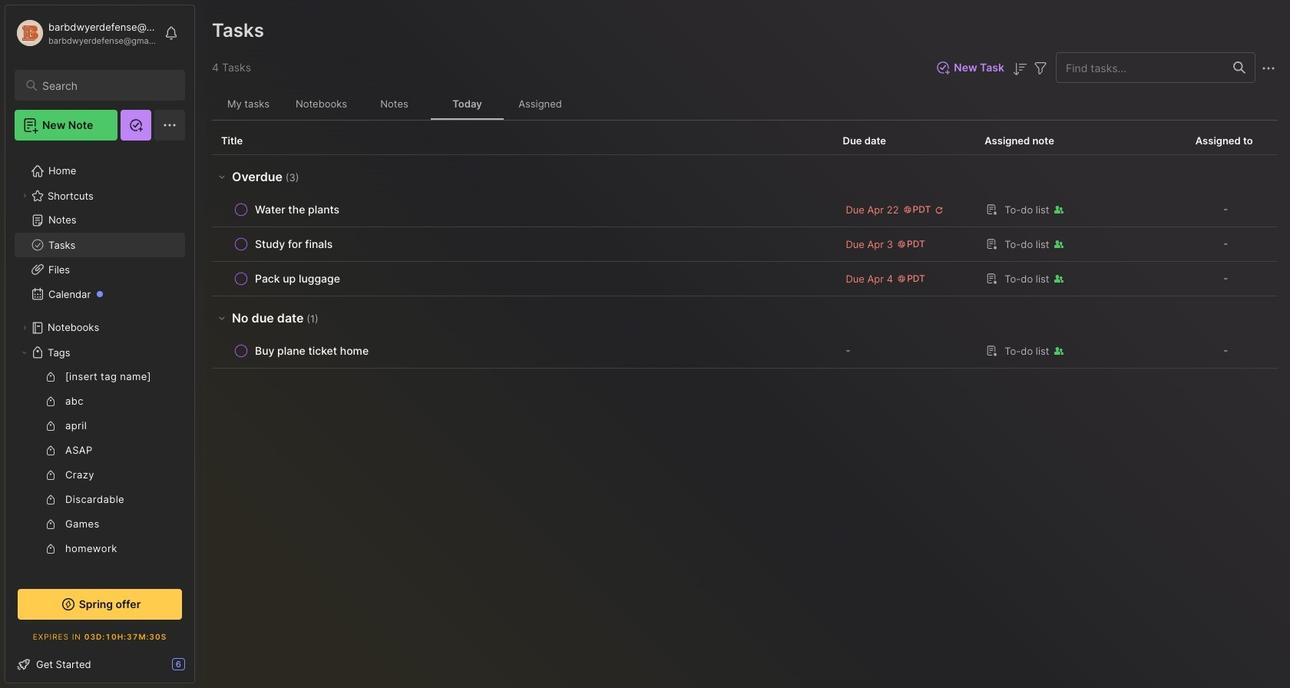 Task type: describe. For each thing, give the bounding box(es) containing it.
none search field inside main element
[[42, 76, 171, 94]]

More actions and view options field
[[1256, 58, 1278, 77]]

Find tasks… text field
[[1057, 55, 1224, 80]]

Sort tasks by… field
[[1011, 58, 1029, 78]]

collapse overdue image
[[216, 171, 228, 183]]

filter tasks image
[[1031, 59, 1050, 77]]

Account field
[[15, 18, 157, 48]]

click to collapse image
[[194, 660, 205, 678]]

buy plane ticket home 5 cell
[[255, 343, 369, 359]]

tree inside main element
[[5, 150, 194, 688]]

study for finals 2 cell
[[255, 237, 333, 252]]

expand notebooks image
[[20, 323, 29, 333]]



Task type: vqa. For each thing, say whether or not it's contained in the screenshot.
Add A Reminder image
no



Task type: locate. For each thing, give the bounding box(es) containing it.
tree
[[5, 150, 194, 688]]

Help and Learning task checklist field
[[5, 652, 194, 677]]

row group
[[212, 155, 1278, 369]]

None search field
[[42, 76, 171, 94]]

collapse noduedate image
[[216, 312, 228, 324]]

Filter tasks field
[[1031, 58, 1050, 77]]

water the plants 1 cell
[[255, 202, 340, 217]]

main element
[[0, 0, 200, 688]]

group inside tree
[[15, 365, 185, 688]]

group
[[15, 365, 185, 688]]

more actions and view options image
[[1259, 59, 1278, 77]]

pack up luggage 3 cell
[[255, 271, 340, 286]]

expand tags image
[[20, 348, 29, 357]]

row
[[212, 193, 1278, 227], [221, 199, 824, 220], [212, 227, 1278, 262], [221, 233, 824, 255], [212, 262, 1278, 296], [221, 268, 824, 289], [212, 334, 1278, 369], [221, 340, 824, 362]]

Search text field
[[42, 78, 171, 93]]



